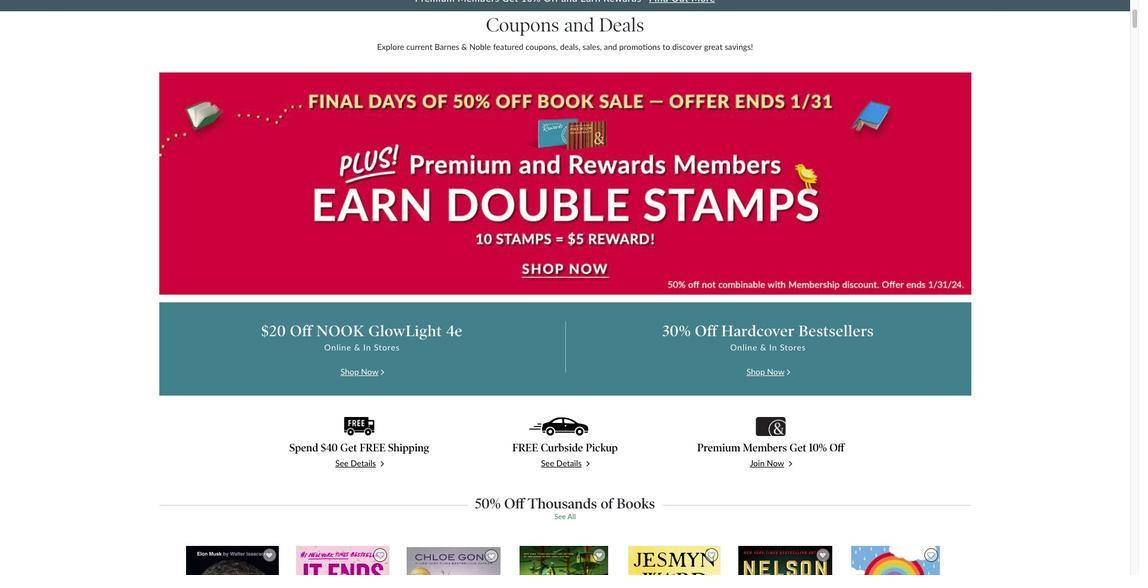 Task type: describe. For each thing, give the bounding box(es) containing it.
see inside 50% off thousands of books see all
[[555, 513, 566, 522]]

see inside spend $40 get free shipping see details
[[335, 459, 349, 469]]

it ends with us: special collector's edition: a novel image
[[296, 546, 390, 576]]

off for 50%
[[505, 496, 525, 513]]

featured
[[493, 42, 524, 52]]

in the lives of puppets (b&n exclusive edition) image
[[520, 546, 609, 576]]

$20 off nook glowlight 4e online & in stores
[[262, 322, 463, 353]]

1 vertical spatial and
[[604, 42, 618, 52]]

premium members get 10% off join now
[[698, 442, 845, 469]]

online inside the 30% off hardcover bestsellers online & in stores
[[731, 342, 758, 353]]

shop now link for nook
[[341, 366, 384, 379]]

online inside $20 off nook glowlight 4e online & in stores
[[324, 342, 352, 353]]

discover
[[673, 42, 703, 52]]

members
[[743, 442, 788, 455]]

stores inside the 30% off hardcover bestsellers online & in stores
[[781, 342, 807, 353]]

4e
[[446, 322, 463, 341]]

barnes
[[435, 42, 460, 52]]

in inside the 30% off hardcover bestsellers online & in stores
[[770, 342, 778, 353]]

current
[[407, 42, 433, 52]]

bestsellers
[[799, 322, 875, 341]]

explore
[[377, 42, 405, 52]]

& inside the 30% off hardcover bestsellers online & in stores
[[761, 342, 767, 353]]

glowlight
[[369, 322, 443, 341]]

$40
[[321, 442, 338, 455]]

10% off
[[810, 442, 845, 455]]

now for nook
[[361, 367, 379, 377]]

coupons and deals explore current barnes & noble featured coupons, deals, sales, and promotions to discover great savings!
[[377, 14, 754, 52]]

free
[[513, 442, 539, 455]]

in inside $20 off nook glowlight 4e online & in stores
[[364, 342, 372, 353]]

get for members
[[790, 442, 807, 455]]

see all link
[[555, 513, 576, 522]]

deals,
[[560, 42, 581, 52]]

premium
[[698, 442, 741, 455]]

foul heart huntsman (b&n exclusive edition) image
[[406, 547, 501, 576]]

see inside free curbside pickup see details
[[541, 459, 555, 469]]

pickup
[[586, 442, 618, 455]]

50%
[[475, 496, 501, 513]]

hardcover
[[722, 322, 795, 341]]

50% off* thousands of hardcover books limited time only. final days! plus, premium & reward members earn double stamps! *50% off not combinable with membership discount. offer ends 1/31/24. image
[[159, 73, 972, 295]]

30%
[[663, 322, 691, 341]]

0 vertical spatial and
[[565, 14, 595, 37]]



Task type: vqa. For each thing, say whether or not it's contained in the screenshot.
BARNES
yes



Task type: locate. For each thing, give the bounding box(es) containing it.
see details link down $40
[[263, 458, 457, 471]]

shop down $20 off nook glowlight 4e online & in stores
[[341, 367, 359, 377]]

coupons
[[486, 14, 560, 37]]

1 horizontal spatial &
[[462, 42, 468, 52]]

1 horizontal spatial details
[[557, 459, 582, 469]]

2 shop now link from the left
[[747, 366, 790, 379]]

get right $40
[[340, 442, 357, 455]]

now inside premium members get 10% off join now
[[767, 459, 785, 469]]

off for 30%
[[695, 322, 718, 341]]

see down $40
[[335, 459, 349, 469]]

scattered showers: stories image
[[851, 546, 941, 576]]

1 get from the left
[[340, 442, 357, 455]]

2 online from the left
[[731, 342, 758, 353]]

now down $20 off nook glowlight 4e online & in stores
[[361, 367, 379, 377]]

online
[[324, 342, 352, 353], [731, 342, 758, 353]]

1 shop from the left
[[341, 367, 359, 377]]

spend $40 get free shipping see details
[[290, 442, 430, 469]]

get
[[340, 442, 357, 455], [790, 442, 807, 455]]

to
[[663, 42, 671, 52]]

shop now down the 30% off hardcover bestsellers online & in stores
[[747, 367, 785, 377]]

off right 30%
[[695, 322, 718, 341]]

of
[[601, 496, 614, 513]]

1 horizontal spatial in
[[770, 342, 778, 353]]

1 horizontal spatial shop now
[[747, 367, 785, 377]]

see down curbside on the bottom of the page
[[541, 459, 555, 469]]

shop down the 30% off hardcover bestsellers online & in stores
[[747, 367, 766, 377]]

shop now link
[[341, 366, 384, 379], [747, 366, 790, 379]]

join
[[751, 459, 765, 469]]

1 stores from the left
[[374, 342, 400, 353]]

$20
[[262, 322, 286, 341]]

see details link for see
[[469, 458, 662, 471]]

shop now link down $20 off nook glowlight 4e online & in stores
[[341, 366, 384, 379]]

off for $20
[[290, 322, 313, 341]]

1 horizontal spatial stores
[[781, 342, 807, 353]]

& inside 'coupons and deals explore current barnes & noble featured coupons, deals, sales, and promotions to discover great savings!'
[[462, 42, 468, 52]]

0 horizontal spatial in
[[364, 342, 372, 353]]

shop for hardcover
[[747, 367, 766, 377]]

&
[[462, 42, 468, 52], [354, 342, 361, 353], [761, 342, 767, 353]]

2 horizontal spatial &
[[761, 342, 767, 353]]

details inside spend $40 get free shipping see details
[[351, 459, 376, 469]]

shop now down $20 off nook glowlight 4e online & in stores
[[341, 367, 379, 377]]

0 horizontal spatial see details link
[[263, 458, 457, 471]]

books
[[617, 496, 656, 513]]

2 details from the left
[[557, 459, 582, 469]]

see details link for free shipping
[[263, 458, 457, 471]]

thousands
[[528, 496, 598, 513]]

shop for nook
[[341, 367, 359, 377]]

stores down glowlight
[[374, 342, 400, 353]]

1 horizontal spatial shop now link
[[747, 366, 790, 379]]

& left noble
[[462, 42, 468, 52]]

0 horizontal spatial details
[[351, 459, 376, 469]]

blood lines image
[[738, 546, 833, 576]]

see details link down curbside on the bottom of the page
[[469, 458, 662, 471]]

2 horizontal spatial off
[[695, 322, 718, 341]]

shop now for nook
[[341, 367, 379, 377]]

shop now
[[341, 367, 379, 377], [747, 367, 785, 377]]

0 horizontal spatial online
[[324, 342, 352, 353]]

1 horizontal spatial shop
[[747, 367, 766, 377]]

shop now link for hardcover
[[747, 366, 790, 379]]

online down 'hardcover' at the right bottom
[[731, 342, 758, 353]]

1 see details link from the left
[[263, 458, 457, 471]]

1 horizontal spatial get
[[790, 442, 807, 455]]

and up deals, at top
[[565, 14, 595, 37]]

online down nook
[[324, 342, 352, 353]]

2 shop now from the left
[[747, 367, 785, 377]]

stores down 'hardcover' at the right bottom
[[781, 342, 807, 353]]

in down 'hardcover' at the right bottom
[[770, 342, 778, 353]]

off
[[290, 322, 313, 341], [695, 322, 718, 341], [505, 496, 525, 513]]

see details link
[[263, 458, 457, 471], [469, 458, 662, 471]]

deals
[[599, 14, 645, 37]]

all
[[568, 513, 576, 522]]

0 horizontal spatial &
[[354, 342, 361, 353]]

and
[[565, 14, 595, 37], [604, 42, 618, 52]]

join now link
[[674, 458, 868, 471]]

1 horizontal spatial off
[[505, 496, 525, 513]]

in down nook
[[364, 342, 372, 353]]

details inside free curbside pickup see details
[[557, 459, 582, 469]]

off inside the 30% off hardcover bestsellers online & in stores
[[695, 322, 718, 341]]

1 horizontal spatial see details link
[[469, 458, 662, 471]]

get inside spend $40 get free shipping see details
[[340, 442, 357, 455]]

let us descend (oprah's book club) image
[[628, 546, 722, 576]]

0 horizontal spatial stores
[[374, 342, 400, 353]]

now for hardcover
[[768, 367, 785, 377]]

get for $40
[[340, 442, 357, 455]]

1 details from the left
[[351, 459, 376, 469]]

0 horizontal spatial get
[[340, 442, 357, 455]]

1 horizontal spatial online
[[731, 342, 758, 353]]

curbside
[[541, 442, 584, 455]]

great savings!
[[705, 42, 754, 52]]

2 shop from the left
[[747, 367, 766, 377]]

in
[[364, 342, 372, 353], [770, 342, 778, 353]]

off right 50%
[[505, 496, 525, 513]]

off right $20
[[290, 322, 313, 341]]

see left all
[[555, 513, 566, 522]]

& for coupons
[[462, 42, 468, 52]]

get inside premium members get 10% off join now
[[790, 442, 807, 455]]

& down 'hardcover' at the right bottom
[[761, 342, 767, 353]]

promotions
[[620, 42, 661, 52]]

nook
[[317, 322, 365, 341]]

now down the 30% off hardcover bestsellers online & in stores
[[768, 367, 785, 377]]

1 in from the left
[[364, 342, 372, 353]]

1 online from the left
[[324, 342, 352, 353]]

0 horizontal spatial off
[[290, 322, 313, 341]]

coupons,
[[526, 42, 558, 52]]

& inside $20 off nook glowlight 4e online & in stores
[[354, 342, 361, 353]]

spend
[[290, 442, 319, 455]]

2 in from the left
[[770, 342, 778, 353]]

shop now for hardcover
[[747, 367, 785, 377]]

0 horizontal spatial shop
[[341, 367, 359, 377]]

50% off thousands of books see all
[[475, 496, 656, 522]]

& down nook
[[354, 342, 361, 353]]

details
[[351, 459, 376, 469], [557, 459, 582, 469]]

off inside $20 off nook glowlight 4e online & in stores
[[290, 322, 313, 341]]

2 stores from the left
[[781, 342, 807, 353]]

0 horizontal spatial shop now link
[[341, 366, 384, 379]]

1 horizontal spatial and
[[604, 42, 618, 52]]

1 shop now link from the left
[[341, 366, 384, 379]]

30% off hardcover bestsellers online & in stores
[[663, 322, 875, 353]]

shop
[[341, 367, 359, 377], [747, 367, 766, 377]]

stores
[[374, 342, 400, 353], [781, 342, 807, 353]]

now right join
[[767, 459, 785, 469]]

stores inside $20 off nook glowlight 4e online & in stores
[[374, 342, 400, 353]]

noble
[[470, 42, 491, 52]]

free curbside pickup see details
[[513, 442, 618, 469]]

2 get from the left
[[790, 442, 807, 455]]

see
[[335, 459, 349, 469], [541, 459, 555, 469], [555, 513, 566, 522]]

0 horizontal spatial and
[[565, 14, 595, 37]]

details down free shipping
[[351, 459, 376, 469]]

shop now link down the 30% off hardcover bestsellers online & in stores
[[747, 366, 790, 379]]

details down curbside on the bottom of the page
[[557, 459, 582, 469]]

1 shop now from the left
[[341, 367, 379, 377]]

free shipping
[[360, 442, 430, 455]]

get left the 10% off
[[790, 442, 807, 455]]

off inside 50% off thousands of books see all
[[505, 496, 525, 513]]

& for $20
[[354, 342, 361, 353]]

0 horizontal spatial shop now
[[341, 367, 379, 377]]

2 see details link from the left
[[469, 458, 662, 471]]

sales,
[[583, 42, 602, 52]]

and right sales,
[[604, 42, 618, 52]]

elon musk image
[[186, 546, 279, 576]]

now
[[361, 367, 379, 377], [768, 367, 785, 377], [767, 459, 785, 469]]



